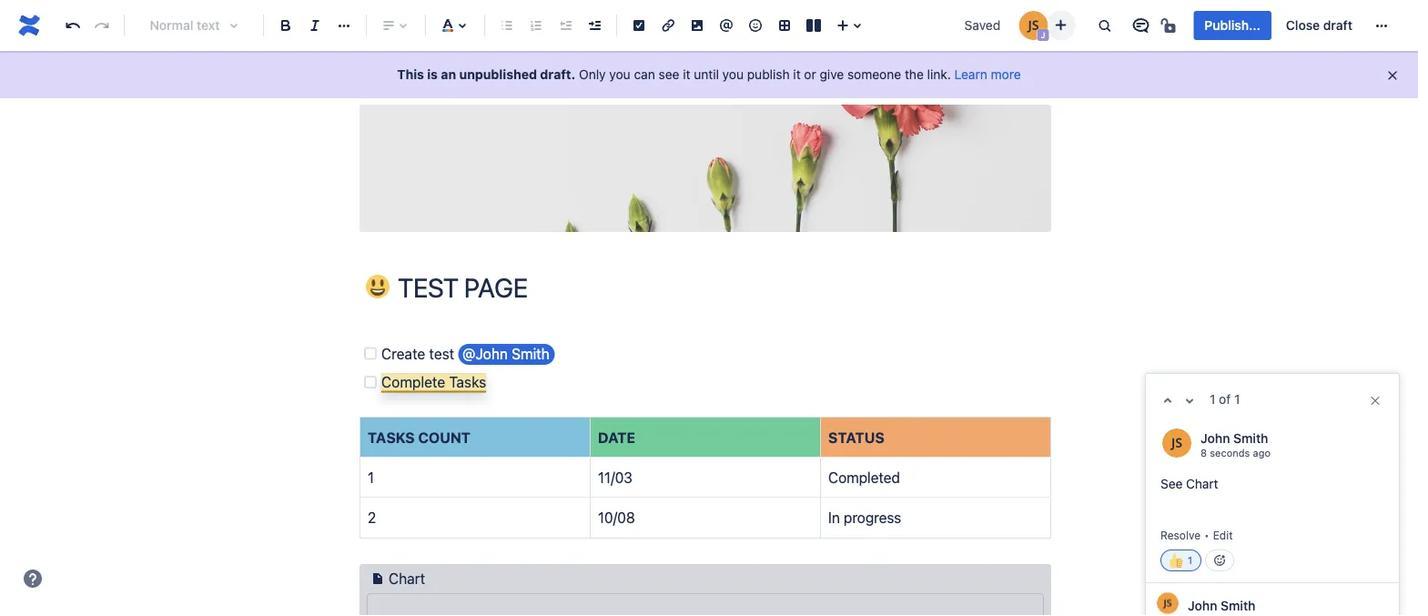 Task type: locate. For each thing, give the bounding box(es) containing it.
publish
[[747, 67, 790, 82]]

2
[[368, 510, 376, 527]]

:thumbsup: image
[[1169, 554, 1184, 569], [1169, 554, 1184, 569]]

redo ⌘⇧z image
[[91, 15, 113, 36]]

previous comment image
[[1157, 390, 1179, 412]]

john smith down add reaction image on the bottom right
[[1188, 599, 1256, 614]]

Give this page a title text field
[[398, 274, 1052, 304]]

overview
[[542, 73, 597, 88]]

update
[[645, 176, 686, 191]]

emoji image
[[745, 15, 767, 36]]

can
[[634, 67, 655, 82]]

dismiss image
[[1386, 68, 1400, 83]]

status
[[828, 429, 885, 446]]

test
[[429, 345, 454, 363]]

edit button
[[1213, 529, 1233, 542]]

the
[[905, 67, 924, 82]]

1 horizontal spatial it
[[793, 67, 801, 82]]

2 vertical spatial john smith link
[[1188, 599, 1256, 614]]

smith left content
[[417, 73, 451, 88]]

0 horizontal spatial it
[[683, 67, 690, 82]]

smith down add reaction image on the bottom right
[[1221, 599, 1256, 614]]

more
[[991, 67, 1021, 82]]

publish... button
[[1194, 11, 1272, 40]]

link image
[[657, 15, 679, 36]]

learn more link
[[955, 67, 1021, 82]]

you left "can"
[[609, 67, 631, 82]]

draft.
[[540, 67, 576, 82]]

1 vertical spatial john smith link
[[1201, 431, 1269, 446]]

0 vertical spatial john smith
[[385, 73, 451, 88]]

give
[[820, 67, 844, 82]]

progress
[[844, 510, 902, 527]]

10/08
[[598, 510, 635, 527]]

chart
[[1186, 477, 1218, 492], [389, 571, 425, 588]]

date
[[598, 429, 635, 446]]

1 horizontal spatial john smith image
[[1163, 429, 1192, 458]]

0 vertical spatial john smith link
[[385, 70, 451, 91]]

john inside 'link'
[[385, 73, 414, 88]]

smith
[[417, 73, 451, 88], [512, 345, 550, 363], [1234, 431, 1269, 446], [1221, 599, 1256, 614]]

it
[[683, 67, 690, 82], [793, 67, 801, 82]]

confluence image
[[15, 11, 44, 40], [15, 11, 44, 40]]

1 vertical spatial john smith image
[[1163, 429, 1192, 458]]

john right john smith image
[[1188, 599, 1218, 614]]

john smith link inside comment by john smith comment
[[1201, 431, 1269, 446]]

you right the until
[[723, 67, 744, 82]]

1 right of
[[1234, 392, 1240, 407]]

1 inside button
[[1187, 555, 1194, 567]]

1 horizontal spatial john smith
[[1188, 599, 1256, 614]]

1
[[1210, 392, 1216, 407], [1234, 392, 1240, 407], [368, 470, 374, 487], [1187, 555, 1194, 567]]

content
[[473, 73, 520, 88]]

1 vertical spatial john
[[1201, 431, 1230, 446]]

1 of 1
[[1210, 392, 1240, 407]]

1 vertical spatial chart
[[389, 571, 425, 588]]

0 horizontal spatial john smith
[[385, 73, 451, 88]]

john smith link up seconds
[[1201, 431, 1269, 446]]

see
[[1161, 477, 1183, 492]]

john smith left content
[[385, 73, 451, 88]]

john smith
[[385, 73, 451, 88], [1188, 599, 1256, 614]]

1 left of
[[1210, 392, 1216, 407]]

john smith link left the content link
[[385, 70, 451, 91]]

1 down resolve
[[1187, 555, 1194, 567]]

someone
[[848, 67, 901, 82]]

Main content area, start typing to enter text. text field
[[349, 342, 1062, 615]]

close icon image
[[1368, 394, 1383, 409]]

1 you from the left
[[609, 67, 631, 82]]

close
[[1286, 18, 1320, 33]]

it right the see
[[683, 67, 690, 82]]

john smith 8 seconds ago
[[1201, 431, 1271, 459]]

resolve button
[[1161, 527, 1201, 544]]

chart inside main content area, start typing to enter text. text field
[[389, 571, 425, 588]]

1 up 2
[[368, 470, 374, 487]]

in
[[828, 510, 840, 527]]

see chart
[[1161, 477, 1218, 492]]

edit
[[1213, 529, 1233, 542]]

seconds
[[1210, 447, 1250, 459]]

0 horizontal spatial you
[[609, 67, 631, 82]]

content link
[[473, 70, 520, 91]]

add reaction image
[[1213, 554, 1227, 569]]

this is an unpublished draft. only you can see it until you publish it or give someone the link. learn more
[[397, 67, 1021, 82]]

0 horizontal spatial john smith image
[[1019, 11, 1048, 40]]

john smith image left 8
[[1163, 429, 1192, 458]]

1 horizontal spatial you
[[723, 67, 744, 82]]

0 vertical spatial chart
[[1186, 477, 1218, 492]]

chart image
[[367, 569, 389, 590]]

11/03
[[598, 470, 633, 487]]

until
[[694, 67, 719, 82]]

it left the or
[[793, 67, 801, 82]]

1 horizontal spatial chart
[[1186, 477, 1218, 492]]

an
[[441, 67, 456, 82]]

john
[[385, 73, 414, 88], [1201, 431, 1230, 446], [1188, 599, 1218, 614]]

john smith image left invite to edit 'icon' on the top
[[1019, 11, 1048, 40]]

bullet list ⌘⇧8 image
[[496, 15, 518, 36]]

is
[[427, 67, 438, 82]]

you
[[609, 67, 631, 82], [723, 67, 744, 82]]

tasks
[[449, 374, 486, 391]]

complete tasks
[[381, 374, 486, 391]]

smith right @john at the left bottom
[[512, 345, 550, 363]]

john smith image
[[1019, 11, 1048, 40], [1163, 429, 1192, 458]]

only
[[579, 67, 606, 82]]

in progress
[[828, 510, 902, 527]]

john up 8
[[1201, 431, 1230, 446]]

john smith link down add reaction image on the bottom right
[[1188, 599, 1256, 614]]

0 horizontal spatial chart
[[389, 571, 425, 588]]

image
[[732, 176, 766, 191]]

smith up 'ago'
[[1234, 431, 1269, 446]]

next comment image
[[1179, 390, 1201, 412]]

john smith link
[[385, 70, 451, 91], [1201, 431, 1269, 446], [1188, 599, 1256, 614]]

1 vertical spatial john smith
[[1188, 599, 1256, 614]]

john left is on the top of page
[[385, 73, 414, 88]]

0 vertical spatial john
[[385, 73, 414, 88]]



Task type: describe. For each thing, give the bounding box(es) containing it.
john smith image inside comment
[[1163, 429, 1192, 458]]

find and replace image
[[1094, 15, 1116, 36]]

add image, video, or file image
[[686, 15, 708, 36]]

learn
[[955, 67, 988, 82]]

completed
[[828, 470, 900, 487]]

help image
[[22, 568, 44, 590]]

smith inside main content area, start typing to enter text. text field
[[512, 345, 550, 363]]

bold ⌘b image
[[275, 15, 297, 36]]

publish...
[[1205, 18, 1261, 33]]

comment icon image
[[1130, 15, 1152, 36]]

layouts image
[[803, 15, 825, 36]]

mention image
[[716, 15, 737, 36]]

count
[[418, 429, 471, 446]]

ago
[[1253, 447, 1271, 459]]

update header image button
[[639, 146, 772, 192]]

undo ⌘z image
[[62, 15, 84, 36]]

invite to edit image
[[1050, 14, 1072, 36]]

or
[[804, 67, 816, 82]]

italic ⌘i image
[[304, 15, 326, 36]]

numbered list ⌘⇧7 image
[[525, 15, 547, 36]]

more image
[[1371, 15, 1393, 36]]

close draft button
[[1275, 11, 1364, 40]]

:smiley: image
[[366, 275, 390, 299]]

create
[[381, 345, 425, 363]]

link.
[[927, 67, 951, 82]]

close draft
[[1286, 18, 1353, 33]]

@john
[[462, 345, 508, 363]]

header
[[689, 176, 729, 191]]

comment by john smith comment
[[1146, 416, 1399, 583]]

tasks
[[368, 429, 415, 446]]

:smiley: image
[[366, 275, 390, 299]]

2 you from the left
[[723, 67, 744, 82]]

smith inside john smith 8 seconds ago
[[1234, 431, 1269, 446]]

1 it from the left
[[683, 67, 690, 82]]

2 it from the left
[[793, 67, 801, 82]]

unpublished
[[459, 67, 537, 82]]

chart inside comment by john smith comment
[[1186, 477, 1218, 492]]

of
[[1219, 392, 1231, 407]]

complete
[[381, 374, 445, 391]]

more formatting image
[[333, 15, 355, 36]]

resolve
[[1161, 529, 1201, 542]]

no restrictions image
[[1159, 15, 1181, 36]]

2 vertical spatial john
[[1188, 599, 1218, 614]]

john inside john smith 8 seconds ago
[[1201, 431, 1230, 446]]

update header image
[[645, 176, 766, 191]]

8
[[1201, 447, 1207, 459]]

create test @john smith
[[381, 345, 550, 363]]

smith inside 'link'
[[417, 73, 451, 88]]

indent tab image
[[584, 15, 605, 36]]

make page full-width image
[[1024, 70, 1046, 91]]

this
[[397, 67, 424, 82]]

overview link
[[542, 70, 597, 91]]

outdent ⇧tab image
[[554, 15, 576, 36]]

saved
[[965, 18, 1001, 33]]

0 vertical spatial john smith image
[[1019, 11, 1048, 40]]

table image
[[774, 15, 796, 36]]

tasks count
[[368, 429, 471, 446]]

john smith image
[[1157, 593, 1179, 615]]

1 button
[[1161, 550, 1202, 572]]

1 inside main content area, start typing to enter text. text field
[[368, 470, 374, 487]]

see
[[659, 67, 680, 82]]

draft
[[1324, 18, 1353, 33]]

action item image
[[628, 15, 650, 36]]



Task type: vqa. For each thing, say whether or not it's contained in the screenshot.
New
no



